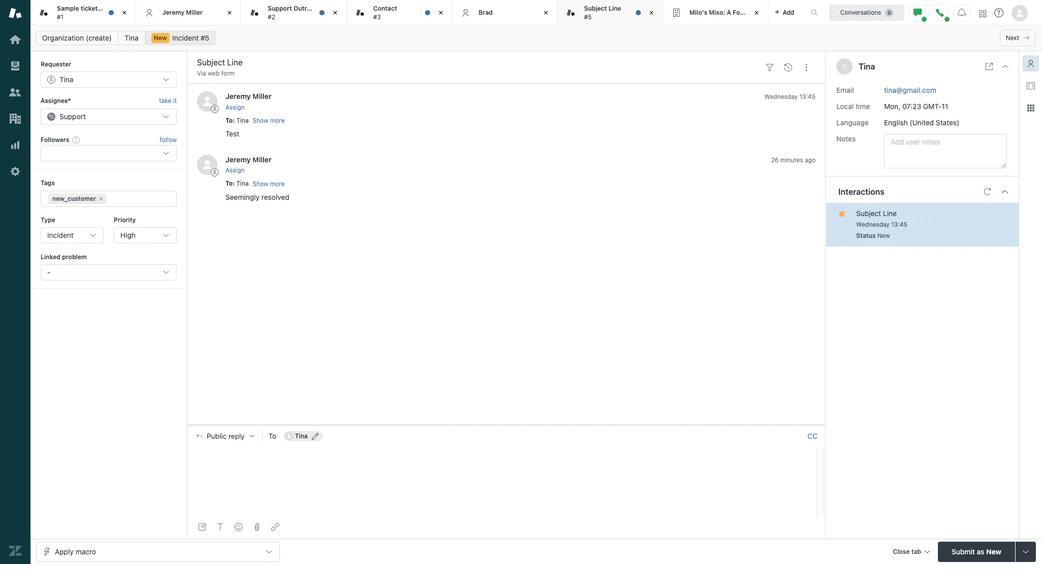 Task type: vqa. For each thing, say whether or not it's contained in the screenshot.
Public reply
yes



Task type: describe. For each thing, give the bounding box(es) containing it.
1 horizontal spatial wednesday 13:45 text field
[[856, 221, 907, 228]]

submit as new
[[952, 548, 1001, 556]]

incident for incident
[[47, 231, 74, 240]]

local time
[[836, 102, 870, 110]]

views image
[[9, 59, 22, 73]]

#1
[[57, 13, 64, 21]]

07:23
[[902, 102, 921, 110]]

macro
[[76, 548, 96, 556]]

tina@gmail.com image
[[285, 432, 293, 441]]

show for test
[[253, 117, 268, 124]]

ticket
[[129, 5, 146, 12]]

tab containing support outreach
[[241, 0, 347, 25]]

jeremy miller link for seemingly
[[225, 155, 272, 164]]

linked problem
[[41, 253, 87, 261]]

support outreach #2
[[268, 5, 321, 21]]

miller inside tab
[[186, 9, 203, 16]]

show more button for seemingly
[[253, 180, 285, 189]]

sample ticket: meet the ticket #1
[[57, 5, 146, 21]]

resolved
[[261, 193, 289, 201]]

assignee*
[[41, 97, 71, 105]]

support for support outreach #2
[[268, 5, 292, 12]]

mon,
[[884, 102, 901, 110]]

tina right tina@gmail.com icon
[[295, 432, 308, 440]]

tina inside to : tina show more seemingly resolved
[[236, 180, 249, 188]]

brad tab
[[452, 0, 558, 25]]

apply
[[55, 548, 74, 556]]

avatar image for seemingly resolved
[[197, 155, 217, 175]]

miller for seemingly
[[253, 155, 272, 164]]

subject for subject line #5
[[584, 5, 607, 12]]

edit user image
[[312, 433, 319, 440]]

local
[[836, 102, 854, 110]]

language
[[836, 118, 869, 127]]

status
[[856, 232, 876, 239]]

assign button for test
[[225, 103, 245, 112]]

knowledge image
[[1027, 82, 1035, 90]]

tab containing contact
[[347, 0, 452, 25]]

organizations image
[[9, 112, 22, 125]]

tina link
[[118, 31, 145, 45]]

cc button
[[807, 432, 818, 441]]

jeremy miller link for test
[[225, 92, 272, 101]]

add button
[[769, 0, 800, 25]]

add link (cmd k) image
[[271, 524, 279, 532]]

english (united states)
[[884, 118, 959, 127]]

get help image
[[994, 8, 1004, 17]]

reply
[[229, 432, 245, 441]]

26 minutes ago text field
[[771, 156, 816, 164]]

displays possible ticket submission types image
[[1022, 548, 1030, 556]]

to : tina show more seemingly resolved
[[225, 180, 289, 201]]

main element
[[0, 0, 30, 565]]

assign button for seemingly resolved
[[225, 166, 245, 175]]

notifications image
[[958, 8, 966, 17]]

contact
[[373, 5, 397, 12]]

followers element
[[41, 145, 177, 162]]

#5 inside subject line #5
[[584, 13, 592, 21]]

26 minutes ago
[[771, 156, 816, 164]]

13:45 inside the subject line wednesday 13:45 status new
[[891, 221, 907, 228]]

#5 inside the 'secondary' element
[[201, 34, 209, 42]]

filter image
[[766, 63, 774, 71]]

brad
[[479, 9, 493, 16]]

close image inside tab
[[119, 8, 129, 18]]

support for support
[[59, 112, 86, 121]]

close
[[893, 548, 910, 556]]

next button
[[1000, 30, 1036, 46]]

avatar image for test
[[197, 92, 217, 112]]

26
[[771, 156, 779, 164]]

remove image
[[98, 196, 104, 202]]

close image inside brad tab
[[541, 8, 551, 18]]

web
[[208, 70, 220, 77]]

interactions
[[838, 187, 884, 196]]

milo's miso: a foodlez subsidiary
[[690, 9, 790, 16]]

button displays agent's chat status as online. image
[[914, 8, 922, 17]]

problem
[[62, 253, 87, 261]]

gmt-
[[923, 102, 942, 110]]

it
[[173, 97, 177, 105]]

follow
[[160, 136, 177, 144]]

take
[[159, 97, 171, 105]]

info on adding followers image
[[72, 136, 80, 144]]

requester
[[41, 60, 71, 68]]

close tab button
[[888, 542, 934, 564]]

next
[[1006, 34, 1019, 42]]

subject line #5
[[584, 5, 621, 21]]

tina up time
[[859, 62, 875, 71]]

#3
[[373, 13, 381, 21]]

ticket:
[[81, 5, 100, 12]]

tab containing sample ticket: meet the ticket
[[30, 0, 146, 25]]

format text image
[[216, 524, 224, 532]]

incident for incident #5
[[172, 34, 199, 42]]

new inside the subject line wednesday 13:45 status new
[[877, 232, 890, 239]]

events image
[[784, 63, 792, 71]]

form
[[221, 70, 235, 77]]

milo's miso: a foodlez subsidiary tab
[[663, 0, 790, 25]]

reporting image
[[9, 139, 22, 152]]

close image for support outreach
[[330, 8, 340, 18]]

jeremy miller assign for test
[[225, 92, 272, 111]]

close tab
[[893, 548, 921, 556]]

conversationlabel log
[[187, 83, 826, 425]]

cc
[[808, 432, 818, 441]]

type
[[41, 216, 55, 224]]

close image inside "milo's miso: a foodlez subsidiary" tab
[[752, 8, 762, 18]]

mon, 07:23 gmt-11
[[884, 102, 948, 110]]

jeremy for test
[[225, 92, 251, 101]]

line for subject line #5
[[609, 5, 621, 12]]

contact #3
[[373, 5, 397, 21]]

miller for test
[[253, 92, 272, 101]]

13:45 inside conversationlabel log
[[799, 93, 816, 101]]

line for subject line wednesday 13:45 status new
[[883, 209, 897, 218]]

follow button
[[160, 136, 177, 145]]

zendesk products image
[[979, 10, 986, 17]]

wednesday inside conversationlabel log
[[764, 93, 798, 101]]

tags
[[41, 179, 55, 187]]

organization (create)
[[42, 34, 112, 42]]

the
[[118, 5, 128, 12]]

high
[[120, 231, 136, 240]]

more for test
[[270, 117, 285, 124]]

time
[[856, 102, 870, 110]]

submit
[[952, 548, 975, 556]]

organization (create) button
[[36, 31, 118, 45]]

via
[[197, 70, 206, 77]]

seemingly
[[225, 193, 260, 201]]

close image for contact
[[436, 8, 446, 18]]

more for seemingly resolved
[[270, 180, 285, 188]]

#2
[[268, 13, 275, 21]]

as
[[977, 548, 984, 556]]



Task type: locate. For each thing, give the bounding box(es) containing it.
assign up the seemingly
[[225, 167, 245, 174]]

close image left #2 on the left of the page
[[225, 8, 235, 18]]

3 tab from the left
[[347, 0, 452, 25]]

: inside to : tina show more seemingly resolved
[[233, 180, 235, 188]]

close image left brad
[[436, 8, 446, 18]]

tab containing subject line
[[558, 0, 663, 25]]

1 jeremy miller assign from the top
[[225, 92, 272, 111]]

1 horizontal spatial #5
[[584, 13, 592, 21]]

priority
[[114, 216, 136, 224]]

assign up 'test' in the left of the page
[[225, 103, 245, 111]]

0 vertical spatial avatar image
[[197, 92, 217, 112]]

organization
[[42, 34, 84, 42]]

incident down jeremy miller tab
[[172, 34, 199, 42]]

1 close image from the left
[[330, 8, 340, 18]]

to for to : tina show more test
[[225, 117, 233, 124]]

1 vertical spatial subject
[[856, 209, 881, 218]]

0 vertical spatial jeremy
[[162, 9, 184, 16]]

wednesday down events icon
[[764, 93, 798, 101]]

0 horizontal spatial close image
[[119, 8, 129, 18]]

11
[[942, 102, 948, 110]]

conversations button
[[829, 4, 904, 21]]

miller up to : tina show more seemingly resolved
[[253, 155, 272, 164]]

4 tab from the left
[[558, 0, 663, 25]]

1 vertical spatial more
[[270, 180, 285, 188]]

hide composer image
[[502, 421, 510, 429]]

1 horizontal spatial subject
[[856, 209, 881, 218]]

2 more from the top
[[270, 180, 285, 188]]

2 assign button from the top
[[225, 166, 245, 175]]

1 vertical spatial show
[[253, 180, 268, 188]]

new right as
[[986, 548, 1001, 556]]

support down assignee*
[[59, 112, 86, 121]]

user image
[[842, 63, 848, 70], [842, 64, 847, 69]]

show more button for test
[[253, 116, 285, 125]]

4 close image from the left
[[646, 8, 657, 18]]

jeremy up incident #5
[[162, 9, 184, 16]]

assign for seemingly resolved
[[225, 167, 245, 174]]

take it button
[[159, 96, 177, 107]]

13:45
[[799, 93, 816, 101], [891, 221, 907, 228]]

1 vertical spatial assign button
[[225, 166, 245, 175]]

2 horizontal spatial close image
[[1001, 62, 1010, 71]]

assign button up 'test' in the left of the page
[[225, 103, 245, 112]]

conversations
[[840, 8, 881, 16]]

0 vertical spatial #5
[[584, 13, 592, 21]]

outreach
[[294, 5, 321, 12]]

to up the seemingly
[[225, 180, 233, 188]]

1 horizontal spatial 13:45
[[891, 221, 907, 228]]

0 vertical spatial support
[[268, 5, 292, 12]]

5 close image from the left
[[752, 8, 762, 18]]

to
[[225, 117, 233, 124], [225, 180, 233, 188], [269, 432, 276, 441]]

tab
[[911, 548, 921, 556]]

tina
[[124, 34, 138, 42], [859, 62, 875, 71], [59, 75, 73, 84], [236, 117, 249, 124], [236, 180, 249, 188], [295, 432, 308, 440]]

view more details image
[[985, 62, 993, 71]]

2 vertical spatial jeremy
[[225, 155, 251, 164]]

1 vertical spatial :
[[233, 180, 235, 188]]

linked
[[41, 253, 60, 261]]

0 vertical spatial new
[[154, 34, 167, 42]]

close image
[[119, 8, 129, 18], [225, 8, 235, 18], [1001, 62, 1010, 71]]

line
[[609, 5, 621, 12], [883, 209, 897, 218]]

wednesday 13:45 text field down events icon
[[764, 93, 816, 101]]

1 jeremy miller link from the top
[[225, 92, 272, 101]]

miller up the to : tina show more test at left top
[[253, 92, 272, 101]]

0 horizontal spatial new
[[154, 34, 167, 42]]

1 vertical spatial miller
[[253, 92, 272, 101]]

2 vertical spatial miller
[[253, 155, 272, 164]]

test
[[225, 130, 239, 138]]

to inside to : tina show more seemingly resolved
[[225, 180, 233, 188]]

close image right outreach
[[330, 8, 340, 18]]

to : tina show more test
[[225, 117, 285, 138]]

close image
[[330, 8, 340, 18], [436, 8, 446, 18], [541, 8, 551, 18], [646, 8, 657, 18], [752, 8, 762, 18]]

1 horizontal spatial support
[[268, 5, 292, 12]]

1 vertical spatial #5
[[201, 34, 209, 42]]

to for to : tina show more seemingly resolved
[[225, 180, 233, 188]]

show for seemingly
[[253, 180, 268, 188]]

jeremy miller assign up the to : tina show more test at left top
[[225, 92, 272, 111]]

Add user notes text field
[[884, 134, 1007, 168]]

add
[[783, 8, 794, 16]]

0 vertical spatial miller
[[186, 9, 203, 16]]

ago
[[805, 156, 816, 164]]

1 vertical spatial support
[[59, 112, 86, 121]]

subject inside subject line #5
[[584, 5, 607, 12]]

0 vertical spatial show
[[253, 117, 268, 124]]

support inside support outreach #2
[[268, 5, 292, 12]]

requester element
[[41, 72, 177, 88]]

public
[[207, 432, 227, 441]]

jeremy miller
[[162, 9, 203, 16]]

line inside the subject line wednesday 13:45 status new
[[883, 209, 897, 218]]

admin image
[[9, 165, 22, 178]]

a
[[727, 9, 731, 16]]

2 assign from the top
[[225, 167, 245, 174]]

tab
[[30, 0, 146, 25], [241, 0, 347, 25], [347, 0, 452, 25], [558, 0, 663, 25]]

1 vertical spatial to
[[225, 180, 233, 188]]

show inside the to : tina show more test
[[253, 117, 268, 124]]

jeremy inside tab
[[162, 9, 184, 16]]

2 : from the top
[[233, 180, 235, 188]]

miller
[[186, 9, 203, 16], [253, 92, 272, 101], [253, 155, 272, 164]]

2 jeremy miller assign from the top
[[225, 155, 272, 174]]

2 tab from the left
[[241, 0, 347, 25]]

jeremy miller assign
[[225, 92, 272, 111], [225, 155, 272, 174]]

jeremy down the form
[[225, 92, 251, 101]]

:
[[233, 117, 235, 124], [233, 180, 235, 188]]

1 vertical spatial jeremy
[[225, 92, 251, 101]]

line inside subject line #5
[[609, 5, 621, 12]]

1 vertical spatial incident
[[47, 231, 74, 240]]

states)
[[936, 118, 959, 127]]

1 horizontal spatial wednesday
[[856, 221, 890, 228]]

close image right view more details icon at top
[[1001, 62, 1010, 71]]

new right status
[[877, 232, 890, 239]]

1 vertical spatial assign
[[225, 167, 245, 174]]

to for to
[[269, 432, 276, 441]]

: inside the to : tina show more test
[[233, 117, 235, 124]]

0 horizontal spatial #5
[[201, 34, 209, 42]]

incident
[[172, 34, 199, 42], [47, 231, 74, 240]]

customers image
[[9, 86, 22, 99]]

wednesday 13:45 text field inside conversationlabel log
[[764, 93, 816, 101]]

tina inside the to : tina show more test
[[236, 117, 249, 124]]

jeremy down 'test' in the left of the page
[[225, 155, 251, 164]]

more inside the to : tina show more test
[[270, 117, 285, 124]]

incident inside popup button
[[47, 231, 74, 240]]

0 vertical spatial assign button
[[225, 103, 245, 112]]

show inside to : tina show more seemingly resolved
[[253, 180, 268, 188]]

Subject field
[[195, 56, 759, 69]]

0 horizontal spatial 13:45
[[799, 93, 816, 101]]

0 vertical spatial :
[[233, 117, 235, 124]]

tina up the seemingly
[[236, 180, 249, 188]]

email
[[836, 86, 854, 94]]

subsidiary
[[758, 9, 790, 16]]

1 vertical spatial jeremy miller link
[[225, 155, 272, 164]]

linked problem element
[[41, 265, 177, 281]]

1 assign from the top
[[225, 103, 245, 111]]

1 show more button from the top
[[253, 116, 285, 125]]

0 vertical spatial show more button
[[253, 116, 285, 125]]

avatar image
[[197, 92, 217, 112], [197, 155, 217, 175]]

0 vertical spatial line
[[609, 5, 621, 12]]

0 horizontal spatial line
[[609, 5, 621, 12]]

to left tina@gmail.com icon
[[269, 432, 276, 441]]

0 vertical spatial jeremy miller link
[[225, 92, 272, 101]]

new inside the 'secondary' element
[[154, 34, 167, 42]]

1 horizontal spatial line
[[883, 209, 897, 218]]

jeremy for seemingly resolved
[[225, 155, 251, 164]]

1 vertical spatial jeremy miller assign
[[225, 155, 272, 174]]

support up #2 on the left of the page
[[268, 5, 292, 12]]

0 vertical spatial assign
[[225, 103, 245, 111]]

jeremy miller assign up to : tina show more seemingly resolved
[[225, 155, 272, 174]]

take it
[[159, 97, 177, 105]]

0 vertical spatial jeremy miller assign
[[225, 92, 272, 111]]

followers
[[41, 136, 69, 144]]

1 horizontal spatial incident
[[172, 34, 199, 42]]

incident down the type
[[47, 231, 74, 240]]

1 horizontal spatial close image
[[225, 8, 235, 18]]

show
[[253, 117, 268, 124], [253, 180, 268, 188]]

jeremy miller tab
[[136, 0, 241, 25]]

0 horizontal spatial support
[[59, 112, 86, 121]]

zendesk support image
[[9, 7, 22, 20]]

: up the seemingly
[[233, 180, 235, 188]]

jeremy miller link down 'test' in the left of the page
[[225, 155, 272, 164]]

3 close image from the left
[[541, 8, 551, 18]]

0 vertical spatial wednesday 13:45 text field
[[764, 93, 816, 101]]

assign button
[[225, 103, 245, 112], [225, 166, 245, 175]]

to inside the to : tina show more test
[[225, 117, 233, 124]]

tina down requester
[[59, 75, 73, 84]]

(united
[[910, 118, 934, 127]]

milo's
[[690, 9, 707, 16]]

close image inside jeremy miller tab
[[225, 8, 235, 18]]

apps image
[[1027, 104, 1035, 112]]

wednesday up status
[[856, 221, 890, 228]]

miller up incident #5
[[186, 9, 203, 16]]

more inside to : tina show more seemingly resolved
[[270, 180, 285, 188]]

0 horizontal spatial wednesday
[[764, 93, 798, 101]]

close image left milo's
[[646, 8, 657, 18]]

english
[[884, 118, 908, 127]]

assignee* element
[[41, 109, 177, 125]]

tabs tab list
[[30, 0, 800, 25]]

assign
[[225, 103, 245, 111], [225, 167, 245, 174]]

1 vertical spatial wednesday 13:45 text field
[[856, 221, 907, 228]]

1 vertical spatial line
[[883, 209, 897, 218]]

more
[[270, 117, 285, 124], [270, 180, 285, 188]]

0 vertical spatial wednesday
[[764, 93, 798, 101]]

wednesday 13:45 text field up status
[[856, 221, 907, 228]]

2 vertical spatial new
[[986, 548, 1001, 556]]

1 : from the top
[[233, 117, 235, 124]]

0 horizontal spatial wednesday 13:45 text field
[[764, 93, 816, 101]]

wednesday
[[764, 93, 798, 101], [856, 221, 890, 228]]

2 horizontal spatial new
[[986, 548, 1001, 556]]

1 assign button from the top
[[225, 103, 245, 112]]

incident #5
[[172, 34, 209, 42]]

insert emojis image
[[235, 524, 243, 532]]

ticket actions image
[[802, 63, 811, 71]]

subject line wednesday 13:45 status new
[[856, 209, 907, 239]]

incident inside the 'secondary' element
[[172, 34, 199, 42]]

1 horizontal spatial new
[[877, 232, 890, 239]]

1 more from the top
[[270, 117, 285, 124]]

tina inside the 'secondary' element
[[124, 34, 138, 42]]

new
[[154, 34, 167, 42], [877, 232, 890, 239], [986, 548, 1001, 556]]

meet
[[101, 5, 116, 12]]

high button
[[114, 227, 177, 244]]

public reply
[[207, 432, 245, 441]]

tina up 'test' in the left of the page
[[236, 117, 249, 124]]

notes
[[836, 134, 856, 143]]

1 vertical spatial new
[[877, 232, 890, 239]]

1 vertical spatial 13:45
[[891, 221, 907, 228]]

foodlez
[[733, 9, 756, 16]]

2 vertical spatial to
[[269, 432, 276, 441]]

Wednesday 13:45 text field
[[764, 93, 816, 101], [856, 221, 907, 228]]

(create)
[[86, 34, 112, 42]]

draft mode image
[[198, 524, 206, 532]]

close image left ticket
[[119, 8, 129, 18]]

tina@gmail.com
[[884, 86, 936, 94]]

new_customer
[[52, 195, 96, 202]]

assign button up the seemingly
[[225, 166, 245, 175]]

close image for subject line
[[646, 8, 657, 18]]

close image left add popup button
[[752, 8, 762, 18]]

customer context image
[[1027, 59, 1035, 68]]

2 close image from the left
[[436, 8, 446, 18]]

miso:
[[709, 9, 725, 16]]

: for test
[[233, 117, 235, 124]]

support inside assignee* element
[[59, 112, 86, 121]]

incident button
[[41, 227, 104, 244]]

2 show more button from the top
[[253, 180, 285, 189]]

tina inside requester element
[[59, 75, 73, 84]]

2 show from the top
[[253, 180, 268, 188]]

jeremy miller link down the form
[[225, 92, 272, 101]]

zendesk image
[[9, 545, 22, 558]]

add attachment image
[[253, 524, 261, 532]]

sample
[[57, 5, 79, 12]]

0 vertical spatial to
[[225, 117, 233, 124]]

0 vertical spatial incident
[[172, 34, 199, 42]]

to up 'test' in the left of the page
[[225, 117, 233, 124]]

subject inside the subject line wednesday 13:45 status new
[[856, 209, 881, 218]]

subject for subject line wednesday 13:45 status new
[[856, 209, 881, 218]]

2 jeremy miller link from the top
[[225, 155, 272, 164]]

1 show from the top
[[253, 117, 268, 124]]

apply macro
[[55, 548, 96, 556]]

secondary element
[[30, 28, 1043, 48]]

jeremy
[[162, 9, 184, 16], [225, 92, 251, 101], [225, 155, 251, 164]]

1 vertical spatial show more button
[[253, 180, 285, 189]]

0 vertical spatial more
[[270, 117, 285, 124]]

1 vertical spatial avatar image
[[197, 155, 217, 175]]

tina down ticket
[[124, 34, 138, 42]]

0 vertical spatial subject
[[584, 5, 607, 12]]

0 horizontal spatial subject
[[584, 5, 607, 12]]

wednesday 13:45
[[764, 93, 816, 101]]

minutes
[[780, 156, 803, 164]]

support
[[268, 5, 292, 12], [59, 112, 86, 121]]

new right tina link
[[154, 34, 167, 42]]

1 avatar image from the top
[[197, 92, 217, 112]]

public reply button
[[187, 426, 262, 447]]

2 avatar image from the top
[[197, 155, 217, 175]]

wednesday inside the subject line wednesday 13:45 status new
[[856, 221, 890, 228]]

1 tab from the left
[[30, 0, 146, 25]]

assign for test
[[225, 103, 245, 111]]

via web form
[[197, 70, 235, 77]]

: for seemingly resolved
[[233, 180, 235, 188]]

-
[[47, 268, 51, 277]]

0 horizontal spatial incident
[[47, 231, 74, 240]]

0 vertical spatial 13:45
[[799, 93, 816, 101]]

get started image
[[9, 33, 22, 46]]

jeremy miller assign for seemingly
[[225, 155, 272, 174]]

close image up the 'secondary' element
[[541, 8, 551, 18]]

1 vertical spatial wednesday
[[856, 221, 890, 228]]

: up 'test' in the left of the page
[[233, 117, 235, 124]]



